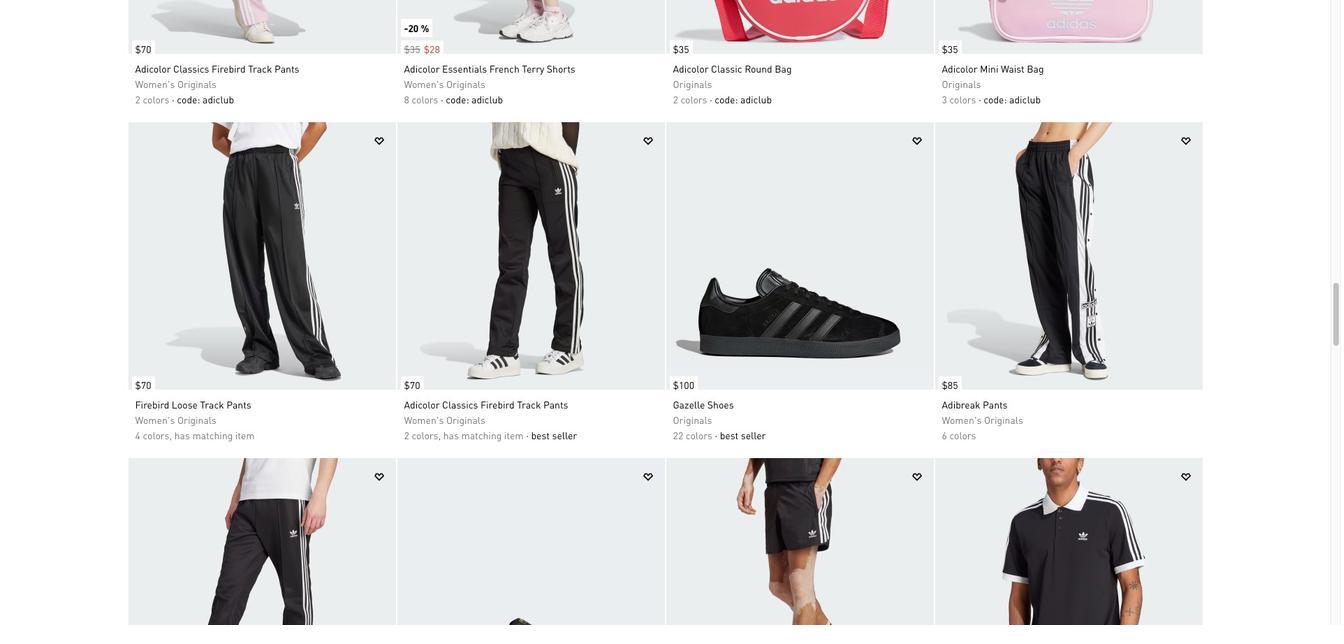 Task type: describe. For each thing, give the bounding box(es) containing it.
$35 for adicolor classic round bag originals 2 colors · code: adiclub
[[673, 43, 690, 55]]

firebird inside firebird loose track pants women's originals 4 colors, has matching item
[[135, 398, 169, 411]]

2 for adicolor classics firebird track pants women's originals 2 colors, has matching item · best seller
[[404, 429, 410, 442]]

originals inside the adicolor essentials french terry shorts women's originals 8 colors · code: adiclub
[[447, 77, 486, 90]]

pants inside firebird loose track pants women's originals 4 colors, has matching item
[[227, 398, 251, 411]]

seller inside adicolor classics firebird track pants women's originals 2 colors, has matching item · best seller
[[552, 429, 577, 442]]

track for adicolor classics firebird track pants women's originals 2 colors · code: adiclub
[[248, 62, 272, 75]]

best inside gazelle shoes originals 22 colors · best seller
[[720, 429, 739, 442]]

colors inside adibreak pants women's originals 6 colors
[[950, 429, 977, 442]]

pants inside adibreak pants women's originals 6 colors
[[983, 398, 1008, 411]]

item inside firebird loose track pants women's originals 4 colors, has matching item
[[235, 429, 255, 442]]

adicolor for adicolor classic round bag originals 2 colors · code: adiclub
[[673, 62, 709, 75]]

originals black gazelle shoes image
[[666, 122, 934, 390]]

originals pink adicolor mini waist bag image
[[936, 0, 1203, 54]]

$28
[[424, 43, 440, 55]]

originals inside adicolor classics firebird track pants women's originals 2 colors, has matching item · best seller
[[447, 414, 486, 426]]

bag for adicolor classic round bag originals 2 colors · code: adiclub
[[775, 62, 792, 75]]

colors, inside adicolor classics firebird track pants women's originals 2 colors, has matching item · best seller
[[412, 429, 441, 442]]

women's for 2 colors, has matching item
[[404, 414, 444, 426]]

colors inside adicolor classic round bag originals 2 colors · code: adiclub
[[681, 93, 708, 105]]

has inside adicolor classics firebird track pants women's originals 2 colors, has matching item · best seller
[[444, 429, 459, 442]]

terry
[[522, 62, 545, 75]]

adicolor for adicolor mini waist bag originals 3 colors · code: adiclub
[[943, 62, 978, 75]]

women's inside firebird loose track pants women's originals 4 colors, has matching item
[[135, 414, 175, 426]]

2 for adicolor classics firebird track pants women's originals 2 colors · code: adiclub
[[135, 93, 140, 105]]

· inside adicolor classics firebird track pants women's originals 2 colors, has matching item · best seller
[[526, 429, 529, 442]]

· inside the adicolor essentials french terry shorts women's originals 8 colors · code: adiclub
[[441, 93, 444, 105]]

classics for code:
[[173, 62, 209, 75]]

%
[[421, 22, 429, 34]]

$70 for adicolor classics firebird track pants
[[404, 379, 421, 391]]

bag for adicolor mini waist bag originals 3 colors · code: adiclub
[[1028, 62, 1045, 75]]

$85 link
[[936, 370, 962, 393]]

$85
[[943, 379, 959, 391]]

children originals black superstar shoes image
[[397, 458, 665, 626]]

women's originals black adibreak pants image
[[936, 122, 1203, 390]]

code: inside the adicolor essentials french terry shorts women's originals 8 colors · code: adiclub
[[446, 93, 469, 105]]

· inside adicolor classics firebird track pants women's originals 2 colors · code: adiclub
[[172, 93, 175, 105]]

women's for 8 colors
[[404, 77, 444, 90]]

women's originals black firebird loose track pants image
[[128, 122, 396, 390]]

gazelle shoes originals 22 colors · best seller
[[673, 398, 766, 442]]

firebird for 2 colors, has matching item
[[481, 398, 515, 411]]

men's originals black adicolor classics 3-stripes polo shirt image
[[936, 458, 1203, 626]]

originals inside firebird loose track pants women's originals 4 colors, has matching item
[[177, 414, 217, 426]]

colors inside the adicolor essentials french terry shorts women's originals 8 colors · code: adiclub
[[412, 93, 439, 105]]

adiclub inside adicolor mini waist bag originals 3 colors · code: adiclub
[[1010, 93, 1042, 105]]

4
[[135, 429, 140, 442]]

gazelle
[[673, 398, 705, 411]]

code: inside adicolor classic round bag originals 2 colors · code: adiclub
[[715, 93, 739, 105]]

round
[[745, 62, 773, 75]]

adicolor mini waist bag originals 3 colors · code: adiclub
[[943, 62, 1045, 105]]

seller inside gazelle shoes originals 22 colors · best seller
[[741, 429, 766, 442]]

matching inside firebird loose track pants women's originals 4 colors, has matching item
[[192, 429, 233, 442]]

originals inside adicolor classics firebird track pants women's originals 2 colors · code: adiclub
[[177, 77, 217, 90]]

1 $35 from the left
[[404, 43, 421, 55]]

colors inside adicolor classics firebird track pants women's originals 2 colors · code: adiclub
[[143, 93, 170, 105]]

track for adicolor classics firebird track pants women's originals 2 colors, has matching item · best seller
[[517, 398, 541, 411]]

adibreak
[[943, 398, 981, 411]]

$35 link for adicolor classic round bag originals 2 colors · code: adiclub
[[666, 33, 693, 57]]

firebird loose track pants women's originals 4 colors, has matching item
[[135, 398, 255, 442]]

women's for 2 colors
[[135, 77, 175, 90]]

6
[[943, 429, 948, 442]]

code: inside adicolor classics firebird track pants women's originals 2 colors · code: adiclub
[[177, 93, 200, 105]]

adicolor for adicolor classics firebird track pants women's originals 2 colors · code: adiclub
[[135, 62, 171, 75]]

adicolor for adicolor classics firebird track pants women's originals 2 colors, has matching item · best seller
[[404, 398, 440, 411]]

originals inside gazelle shoes originals 22 colors · best seller
[[673, 414, 713, 426]]

adibreak pants women's originals 6 colors
[[943, 398, 1024, 442]]



Task type: locate. For each thing, give the bounding box(es) containing it.
1 horizontal spatial colors,
[[412, 429, 441, 442]]

1 colors, from the left
[[143, 429, 172, 442]]

has inside firebird loose track pants women's originals 4 colors, has matching item
[[175, 429, 190, 442]]

22
[[673, 429, 684, 442]]

0 horizontal spatial matching
[[192, 429, 233, 442]]

3
[[943, 93, 948, 105]]

colors
[[143, 93, 170, 105], [412, 93, 439, 105], [681, 93, 708, 105], [950, 93, 977, 105], [686, 429, 713, 442], [950, 429, 977, 442]]

3 adiclub from the left
[[741, 93, 772, 105]]

item inside adicolor classics firebird track pants women's originals 2 colors, has matching item · best seller
[[505, 429, 524, 442]]

1 horizontal spatial item
[[505, 429, 524, 442]]

colors,
[[143, 429, 172, 442], [412, 429, 441, 442]]

adiclub
[[203, 93, 234, 105], [472, 93, 503, 105], [741, 93, 772, 105], [1010, 93, 1042, 105]]

1 horizontal spatial best
[[720, 429, 739, 442]]

0 horizontal spatial seller
[[552, 429, 577, 442]]

2 horizontal spatial $35
[[943, 43, 959, 55]]

classics inside adicolor classics firebird track pants women's originals 2 colors, has matching item · best seller
[[442, 398, 478, 411]]

8
[[404, 93, 410, 105]]

pants inside adicolor classics firebird track pants women's originals 2 colors · code: adiclub
[[275, 62, 299, 75]]

$35 link for adicolor mini waist bag originals 3 colors · code: adiclub
[[936, 33, 962, 57]]

adiclub inside adicolor classic round bag originals 2 colors · code: adiclub
[[741, 93, 772, 105]]

track inside firebird loose track pants women's originals 4 colors, has matching item
[[200, 398, 224, 411]]

women's originals black adicolor classics firebird track pants image
[[397, 122, 665, 390]]

$70 link for firebird loose track pants
[[128, 370, 155, 393]]

women's originals pink adicolor classics firebird track pants image
[[128, 0, 396, 54]]

classic
[[712, 62, 743, 75]]

classics for matching
[[442, 398, 478, 411]]

bag inside adicolor classic round bag originals 2 colors · code: adiclub
[[775, 62, 792, 75]]

0 horizontal spatial bag
[[775, 62, 792, 75]]

4 code: from the left
[[984, 93, 1008, 105]]

$100
[[673, 379, 695, 391]]

adicolor classics firebird track pants women's originals 2 colors · code: adiclub
[[135, 62, 299, 105]]

firebird inside adicolor classics firebird track pants women's originals 2 colors · code: adiclub
[[212, 62, 246, 75]]

women's inside adicolor classics firebird track pants women's originals 2 colors · code: adiclub
[[135, 77, 175, 90]]

$70
[[135, 43, 151, 55], [135, 379, 151, 391], [404, 379, 421, 391]]

2 inside adicolor classics firebird track pants women's originals 2 colors, has matching item · best seller
[[404, 429, 410, 442]]

$35 link
[[666, 33, 693, 57], [936, 33, 962, 57]]

colors inside adicolor mini waist bag originals 3 colors · code: adiclub
[[950, 93, 977, 105]]

matching inside adicolor classics firebird track pants women's originals 2 colors, has matching item · best seller
[[462, 429, 502, 442]]

0 horizontal spatial $35
[[404, 43, 421, 55]]

colors, inside firebird loose track pants women's originals 4 colors, has matching item
[[143, 429, 172, 442]]

classics inside adicolor classics firebird track pants women's originals 2 colors · code: adiclub
[[173, 62, 209, 75]]

1 horizontal spatial classics
[[442, 398, 478, 411]]

1 horizontal spatial seller
[[741, 429, 766, 442]]

pants
[[275, 62, 299, 75], [227, 398, 251, 411], [544, 398, 569, 411], [983, 398, 1008, 411]]

code: inside adicolor mini waist bag originals 3 colors · code: adiclub
[[984, 93, 1008, 105]]

$70 link
[[128, 33, 155, 57], [128, 370, 155, 393], [397, 370, 424, 393]]

track inside adicolor classics firebird track pants women's originals 2 colors · code: adiclub
[[248, 62, 272, 75]]

adiclub inside the adicolor essentials french terry shorts women's originals 8 colors · code: adiclub
[[472, 93, 503, 105]]

1 $35 link from the left
[[666, 33, 693, 57]]

originals inside adicolor classic round bag originals 2 colors · code: adiclub
[[673, 77, 713, 90]]

essentials
[[442, 62, 487, 75]]

0 horizontal spatial colors,
[[143, 429, 172, 442]]

2 seller from the left
[[741, 429, 766, 442]]

1 has from the left
[[175, 429, 190, 442]]

1 item from the left
[[235, 429, 255, 442]]

2 inside adicolor classics firebird track pants women's originals 2 colors · code: adiclub
[[135, 93, 140, 105]]

0 horizontal spatial track
[[200, 398, 224, 411]]

1 horizontal spatial bag
[[1028, 62, 1045, 75]]

· inside adicolor mini waist bag originals 3 colors · code: adiclub
[[979, 93, 982, 105]]

·
[[172, 93, 175, 105], [441, 93, 444, 105], [710, 93, 713, 105], [979, 93, 982, 105], [526, 429, 529, 442], [715, 429, 718, 442]]

track
[[248, 62, 272, 75], [200, 398, 224, 411], [517, 398, 541, 411]]

men's originals black adicolor classics beckenbauer track pants image
[[128, 458, 396, 626]]

2 horizontal spatial firebird
[[481, 398, 515, 411]]

2 item from the left
[[505, 429, 524, 442]]

track inside adicolor classics firebird track pants women's originals 2 colors, has matching item · best seller
[[517, 398, 541, 411]]

0 horizontal spatial has
[[175, 429, 190, 442]]

$35 left "$28"
[[404, 43, 421, 55]]

2 bag from the left
[[1028, 62, 1045, 75]]

1 horizontal spatial track
[[248, 62, 272, 75]]

adicolor essentials french terry shorts women's originals 8 colors · code: adiclub
[[404, 62, 576, 105]]

adicolor inside adicolor classics firebird track pants women's originals 2 colors · code: adiclub
[[135, 62, 171, 75]]

0 horizontal spatial best
[[532, 429, 550, 442]]

1 horizontal spatial matching
[[462, 429, 502, 442]]

adicolor inside adicolor classics firebird track pants women's originals 2 colors, has matching item · best seller
[[404, 398, 440, 411]]

20
[[409, 22, 419, 34]]

2 $35 from the left
[[673, 43, 690, 55]]

2 adiclub from the left
[[472, 93, 503, 105]]

1 vertical spatial classics
[[442, 398, 478, 411]]

$100 link
[[666, 370, 698, 393]]

$35 up 3
[[943, 43, 959, 55]]

loose
[[172, 398, 198, 411]]

1 horizontal spatial has
[[444, 429, 459, 442]]

pants inside adicolor classics firebird track pants women's originals 2 colors, has matching item · best seller
[[544, 398, 569, 411]]

originals inside adibreak pants women's originals 6 colors
[[985, 414, 1024, 426]]

1 code: from the left
[[177, 93, 200, 105]]

$35 for adicolor mini waist bag originals 3 colors · code: adiclub
[[943, 43, 959, 55]]

$35 $28
[[404, 43, 440, 55]]

bag
[[775, 62, 792, 75], [1028, 62, 1045, 75]]

shoes
[[708, 398, 734, 411]]

0 horizontal spatial firebird
[[135, 398, 169, 411]]

bag inside adicolor mini waist bag originals 3 colors · code: adiclub
[[1028, 62, 1045, 75]]

4 adiclub from the left
[[1010, 93, 1042, 105]]

2 matching from the left
[[462, 429, 502, 442]]

adicolor for adicolor essentials french terry shorts women's originals 8 colors · code: adiclub
[[404, 62, 440, 75]]

shorts
[[547, 62, 576, 75]]

0 horizontal spatial classics
[[173, 62, 209, 75]]

bag right waist
[[1028, 62, 1045, 75]]

adicolor
[[135, 62, 171, 75], [404, 62, 440, 75], [673, 62, 709, 75], [943, 62, 978, 75], [404, 398, 440, 411]]

code:
[[177, 93, 200, 105], [446, 93, 469, 105], [715, 93, 739, 105], [984, 93, 1008, 105]]

women's inside adibreak pants women's originals 6 colors
[[943, 414, 982, 426]]

women's
[[135, 77, 175, 90], [404, 77, 444, 90], [135, 414, 175, 426], [404, 414, 444, 426], [943, 414, 982, 426]]

1 horizontal spatial $35
[[673, 43, 690, 55]]

adicolor inside adicolor mini waist bag originals 3 colors · code: adiclub
[[943, 62, 978, 75]]

$35 link up adicolor classic round bag originals 2 colors · code: adiclub
[[666, 33, 693, 57]]

2 horizontal spatial track
[[517, 398, 541, 411]]

$35 up adicolor classic round bag originals 2 colors · code: adiclub
[[673, 43, 690, 55]]

$70 for firebird loose track pants
[[135, 379, 151, 391]]

2 horizontal spatial 2
[[673, 93, 679, 105]]

adicolor inside adicolor classic round bag originals 2 colors · code: adiclub
[[673, 62, 709, 75]]

0 horizontal spatial $35 link
[[666, 33, 693, 57]]

firebird for 2 colors
[[212, 62, 246, 75]]

firebird inside adicolor classics firebird track pants women's originals 2 colors, has matching item · best seller
[[481, 398, 515, 411]]

2 code: from the left
[[446, 93, 469, 105]]

3 $35 from the left
[[943, 43, 959, 55]]

0 vertical spatial classics
[[173, 62, 209, 75]]

2 inside adicolor classic round bag originals 2 colors · code: adiclub
[[673, 93, 679, 105]]

women's originals pink adicolor essentials french terry shorts image
[[397, 0, 665, 54]]

1 matching from the left
[[192, 429, 233, 442]]

mini
[[981, 62, 999, 75]]

originals pink adicolor classic round bag image
[[666, 0, 934, 54]]

1 best from the left
[[532, 429, 550, 442]]

women's inside adicolor classics firebird track pants women's originals 2 colors, has matching item · best seller
[[404, 414, 444, 426]]

firebird
[[212, 62, 246, 75], [135, 398, 169, 411], [481, 398, 515, 411]]

adiclub inside adicolor classics firebird track pants women's originals 2 colors · code: adiclub
[[203, 93, 234, 105]]

-20 %
[[404, 22, 429, 34]]

· inside adicolor classic round bag originals 2 colors · code: adiclub
[[710, 93, 713, 105]]

classics
[[173, 62, 209, 75], [442, 398, 478, 411]]

bag right round
[[775, 62, 792, 75]]

matching
[[192, 429, 233, 442], [462, 429, 502, 442]]

1 horizontal spatial $35 link
[[936, 33, 962, 57]]

best inside adicolor classics firebird track pants women's originals 2 colors, has matching item · best seller
[[532, 429, 550, 442]]

women's inside the adicolor essentials french terry shorts women's originals 8 colors · code: adiclub
[[404, 77, 444, 90]]

-
[[404, 22, 409, 34]]

adicolor inside the adicolor essentials french terry shorts women's originals 8 colors · code: adiclub
[[404, 62, 440, 75]]

1 horizontal spatial firebird
[[212, 62, 246, 75]]

men's originals black adicolor classics sprinter shorts image
[[666, 458, 934, 626]]

french
[[490, 62, 520, 75]]

adicolor classics firebird track pants women's originals 2 colors, has matching item · best seller
[[404, 398, 577, 442]]

2 best from the left
[[720, 429, 739, 442]]

waist
[[1002, 62, 1025, 75]]

$35
[[404, 43, 421, 55], [673, 43, 690, 55], [943, 43, 959, 55]]

0 horizontal spatial 2
[[135, 93, 140, 105]]

1 adiclub from the left
[[203, 93, 234, 105]]

2
[[135, 93, 140, 105], [673, 93, 679, 105], [404, 429, 410, 442]]

0 horizontal spatial item
[[235, 429, 255, 442]]

colors inside gazelle shoes originals 22 colors · best seller
[[686, 429, 713, 442]]

item
[[235, 429, 255, 442], [505, 429, 524, 442]]

has
[[175, 429, 190, 442], [444, 429, 459, 442]]

1 bag from the left
[[775, 62, 792, 75]]

adicolor classic round bag originals 2 colors · code: adiclub
[[673, 62, 792, 105]]

1 seller from the left
[[552, 429, 577, 442]]

originals inside adicolor mini waist bag originals 3 colors · code: adiclub
[[943, 77, 982, 90]]

best
[[532, 429, 550, 442], [720, 429, 739, 442]]

3 code: from the left
[[715, 93, 739, 105]]

2 colors, from the left
[[412, 429, 441, 442]]

$35 link up 3
[[936, 33, 962, 57]]

· inside gazelle shoes originals 22 colors · best seller
[[715, 429, 718, 442]]

1 horizontal spatial 2
[[404, 429, 410, 442]]

$70 link for adicolor classics firebird track pants
[[397, 370, 424, 393]]

seller
[[552, 429, 577, 442], [741, 429, 766, 442]]

2 $35 link from the left
[[936, 33, 962, 57]]

originals
[[177, 77, 217, 90], [447, 77, 486, 90], [673, 77, 713, 90], [943, 77, 982, 90], [177, 414, 217, 426], [447, 414, 486, 426], [673, 414, 713, 426], [985, 414, 1024, 426]]

2 has from the left
[[444, 429, 459, 442]]



Task type: vqa. For each thing, say whether or not it's contained in the screenshot.


